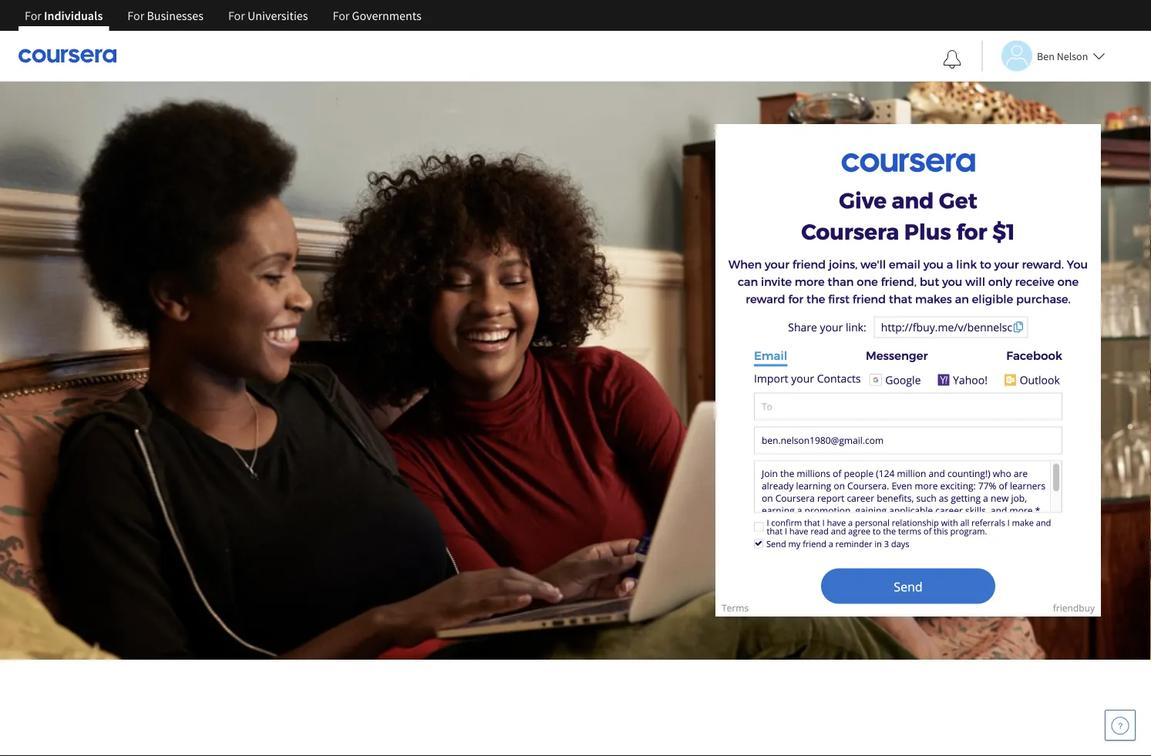 Task type: describe. For each thing, give the bounding box(es) containing it.
ben nelson button
[[982, 40, 1105, 71]]

nelson
[[1057, 49, 1088, 63]]

for individuals
[[25, 8, 103, 23]]

for for individuals
[[25, 8, 42, 23]]

governments
[[352, 8, 422, 23]]

coursera image
[[19, 43, 116, 68]]

for for governments
[[333, 8, 350, 23]]

for universities
[[228, 8, 308, 23]]

universities
[[248, 8, 308, 23]]

for for universities
[[228, 8, 245, 23]]

ben
[[1037, 49, 1055, 63]]

individuals
[[44, 8, 103, 23]]

show notifications image
[[943, 50, 962, 69]]



Task type: vqa. For each thing, say whether or not it's contained in the screenshot.
Universities's For
yes



Task type: locate. For each thing, give the bounding box(es) containing it.
3 for from the left
[[228, 8, 245, 23]]

ben nelson
[[1037, 49, 1088, 63]]

for businesses
[[127, 8, 204, 23]]

for left businesses
[[127, 8, 144, 23]]

for left universities
[[228, 8, 245, 23]]

businesses
[[147, 8, 204, 23]]

4 for from the left
[[333, 8, 350, 23]]

1 for from the left
[[25, 8, 42, 23]]

2 for from the left
[[127, 8, 144, 23]]

banner navigation
[[12, 0, 434, 42]]

for governments
[[333, 8, 422, 23]]

for
[[25, 8, 42, 23], [127, 8, 144, 23], [228, 8, 245, 23], [333, 8, 350, 23]]

for left 'individuals'
[[25, 8, 42, 23]]

for left governments
[[333, 8, 350, 23]]

for for businesses
[[127, 8, 144, 23]]

help center image
[[1111, 716, 1130, 735]]



